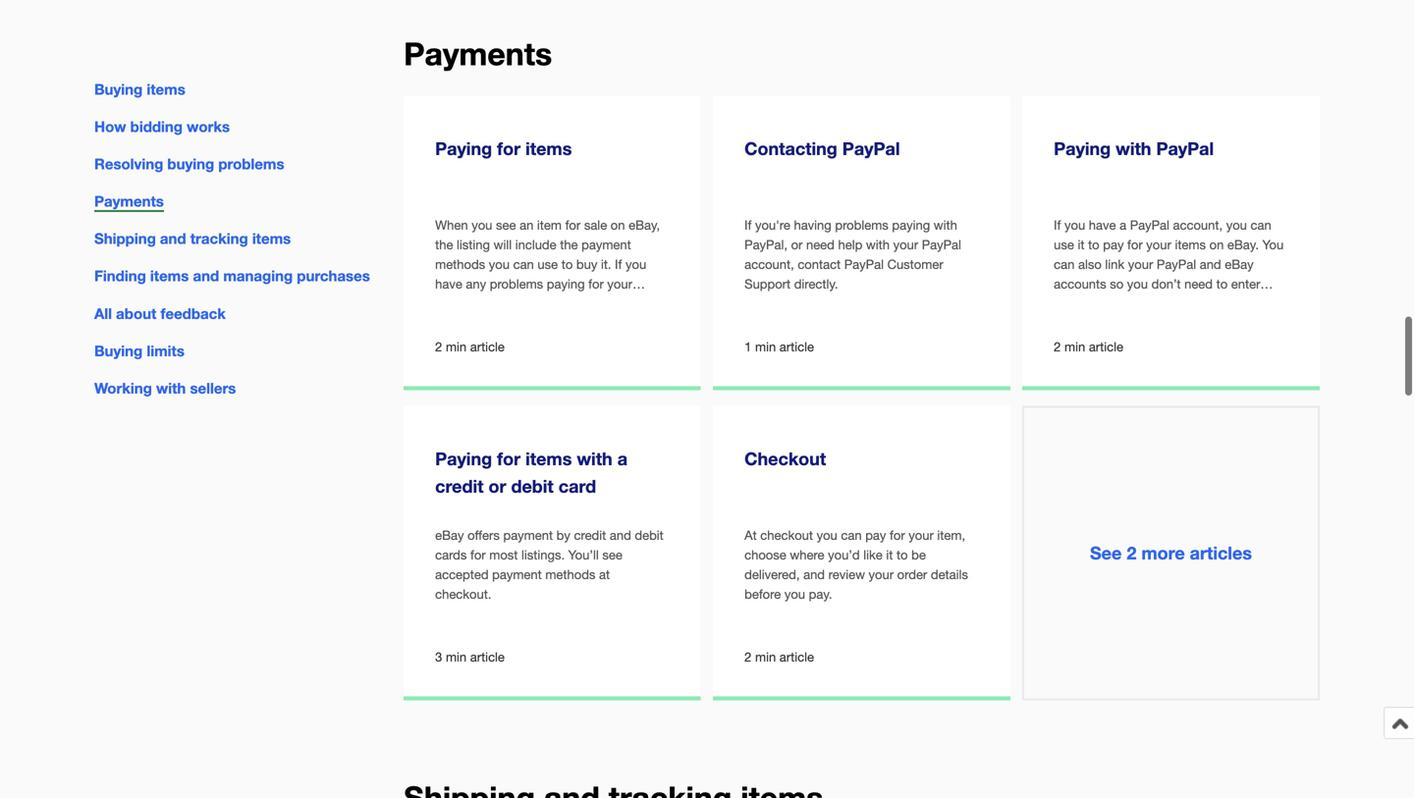 Task type: locate. For each thing, give the bounding box(es) containing it.
pay up link
[[1103, 237, 1124, 253]]

at checkout you can pay for your item, choose where you'd like it to be delivered, and review your order details before you pay.
[[745, 528, 969, 602]]

and
[[160, 230, 186, 248], [1200, 257, 1222, 272], [193, 267, 219, 285], [610, 528, 631, 543], [804, 567, 825, 583]]

article for contacting paypal
[[780, 339, 814, 355]]

1 horizontal spatial it
[[1078, 237, 1085, 253]]

if up accounts
[[1054, 218, 1061, 233]]

1 buying from the top
[[94, 81, 143, 98]]

min down 'before'
[[755, 650, 776, 665]]

you left pay. in the bottom of the page
[[785, 587, 806, 602]]

2
[[435, 339, 442, 355], [1054, 339, 1061, 355], [1127, 543, 1137, 564], [745, 650, 752, 665]]

tracking
[[190, 230, 248, 248]]

paying
[[435, 138, 492, 159], [1054, 138, 1111, 159], [435, 448, 492, 470]]

or
[[791, 237, 803, 253], [489, 476, 506, 497]]

1 vertical spatial on
[[1210, 237, 1224, 253]]

0 horizontal spatial a
[[618, 448, 628, 470]]

1 vertical spatial details
[[931, 567, 969, 583]]

0 vertical spatial payments
[[404, 35, 552, 72]]

account, up don't
[[1173, 218, 1223, 233]]

1 vertical spatial see
[[603, 548, 623, 563]]

if right it.
[[615, 257, 622, 272]]

the right troubleshoot
[[621, 296, 639, 312]]

you up ebay.
[[1227, 218, 1248, 233]]

0 horizontal spatial use
[[538, 257, 558, 272]]

3
[[435, 650, 442, 665]]

for
[[497, 138, 521, 159], [565, 218, 581, 233], [1128, 237, 1143, 253], [589, 277, 604, 292], [497, 448, 521, 470], [890, 528, 905, 543], [471, 548, 486, 563]]

methods inside ebay offers payment by credit and debit cards for most listings. you'll see accepted payment methods at checkout.
[[546, 567, 596, 583]]

with
[[1116, 138, 1152, 159], [934, 218, 958, 233], [866, 237, 890, 253], [156, 380, 186, 397], [577, 448, 613, 470]]

1 vertical spatial use
[[538, 257, 558, 272]]

min inside if you have a paypal account, you can use it to pay for your items on ebay. you can also link your paypal and ebay accounts so you don't need to enter your details each time you pay at checkout. 2 min article
[[1065, 339, 1086, 355]]

order
[[898, 567, 928, 583]]

0 horizontal spatial see
[[496, 218, 516, 233]]

or down having
[[791, 237, 803, 253]]

article right 3
[[470, 650, 505, 665]]

1 vertical spatial it
[[886, 548, 893, 563]]

it right the like
[[886, 548, 893, 563]]

it inside if you have a paypal account, you can use it to pay for your items on ebay. you can also link your paypal and ebay accounts so you don't need to enter your details each time you pay at checkout. 2 min article
[[1078, 237, 1085, 253]]

1 vertical spatial debit
[[635, 528, 664, 543]]

items up how bidding works "link"
[[147, 81, 185, 98]]

paying up customer
[[892, 218, 931, 233]]

on inside if you have a paypal account, you can use it to pay for your items on ebay. you can also link your paypal and ebay accounts so you don't need to enter your details each time you pay at checkout. 2 min article
[[1210, 237, 1224, 253]]

for inside paying for items with a credit or debit card
[[497, 448, 521, 470]]

about
[[116, 305, 157, 323]]

with inside paying for items with a credit or debit card
[[577, 448, 613, 470]]

1 vertical spatial payments
[[94, 193, 164, 210]]

0 horizontal spatial need
[[807, 237, 835, 253]]

0 horizontal spatial details
[[931, 567, 969, 583]]

0 vertical spatial pay
[[1103, 237, 1124, 253]]

1 horizontal spatial if
[[745, 218, 752, 233]]

if you have a paypal account, you can use it to pay for your items on ebay. you can also link your paypal and ebay accounts so you don't need to enter your details each time you pay at checkout. 2 min article
[[1054, 218, 1284, 355]]

your
[[894, 237, 919, 253], [1147, 237, 1172, 253], [1129, 257, 1154, 272], [608, 277, 633, 292], [1054, 296, 1079, 312], [909, 528, 934, 543], [869, 567, 894, 583]]

min for checkout
[[755, 650, 776, 665]]

review
[[829, 567, 865, 583]]

1 vertical spatial a
[[618, 448, 628, 470]]

0 horizontal spatial checkout.
[[435, 587, 492, 602]]

buying up working
[[94, 342, 143, 360]]

min inside when you see an item for sale on ebay, the listing will include the payment methods you can use to buy it. if you have any problems paying for your items, we can help troubleshoot the issue. 2 min article
[[446, 339, 467, 355]]

0 horizontal spatial ebay
[[435, 528, 464, 543]]

credit
[[435, 476, 484, 497], [574, 528, 606, 543]]

ebay inside if you have a paypal account, you can use it to pay for your items on ebay. you can also link your paypal and ebay accounts so you don't need to enter your details each time you pay at checkout. 2 min article
[[1225, 257, 1254, 272]]

paying for paying for items with a credit or debit card
[[435, 448, 492, 470]]

working
[[94, 380, 152, 397]]

account, inside if you're having problems paying with paypal, or need help with your paypal account, contact paypal customer support directly.
[[745, 257, 794, 272]]

buying for buying limits
[[94, 342, 143, 360]]

1 horizontal spatial credit
[[574, 528, 606, 543]]

1 horizontal spatial need
[[1185, 277, 1213, 292]]

feedback
[[161, 305, 226, 323]]

resolving buying problems link
[[94, 155, 284, 173]]

0 vertical spatial checkout.
[[1054, 316, 1111, 331]]

1 horizontal spatial payments
[[404, 35, 552, 72]]

2 vertical spatial pay
[[866, 528, 887, 543]]

credit inside ebay offers payment by credit and debit cards for most listings. you'll see accepted payment methods at checkout.
[[574, 528, 606, 543]]

1 vertical spatial ebay
[[435, 528, 464, 543]]

0 vertical spatial have
[[1089, 218, 1117, 233]]

1 horizontal spatial use
[[1054, 237, 1075, 253]]

details right the order
[[931, 567, 969, 583]]

2 down accounts
[[1054, 339, 1061, 355]]

have inside when you see an item for sale on ebay, the listing will include the payment methods you can use to buy it. if you have any problems paying for your items, we can help troubleshoot the issue. 2 min article
[[435, 277, 463, 292]]

debit inside ebay offers payment by credit and debit cards for most listings. you'll see accepted payment methods at checkout.
[[635, 528, 664, 543]]

at inside if you have a paypal account, you can use it to pay for your items on ebay. you can also link your paypal and ebay accounts so you don't need to enter your details each time you pay at checkout. 2 min article
[[1232, 296, 1243, 312]]

paying with paypal
[[1054, 138, 1214, 159]]

don't
[[1152, 277, 1181, 292]]

1 vertical spatial pay
[[1208, 296, 1228, 312]]

0 horizontal spatial pay
[[866, 528, 887, 543]]

your down the like
[[869, 567, 894, 583]]

1 vertical spatial at
[[599, 567, 610, 583]]

or inside if you're having problems paying with paypal, or need help with your paypal account, contact paypal customer support directly.
[[791, 237, 803, 253]]

have
[[1089, 218, 1117, 233], [435, 277, 463, 292]]

0 vertical spatial buying
[[94, 81, 143, 98]]

support
[[745, 277, 791, 292]]

details inside if you have a paypal account, you can use it to pay for your items on ebay. you can also link your paypal and ebay accounts so you don't need to enter your details each time you pay at checkout. 2 min article
[[1083, 296, 1120, 312]]

items up don't
[[1175, 237, 1206, 253]]

the
[[435, 237, 453, 253], [560, 237, 578, 253], [621, 296, 639, 312]]

0 horizontal spatial paying
[[547, 277, 585, 292]]

the down when
[[435, 237, 453, 253]]

paying inside paying for items with a credit or debit card
[[435, 448, 492, 470]]

0 vertical spatial or
[[791, 237, 803, 253]]

have up items,
[[435, 277, 463, 292]]

items up 'card'
[[526, 448, 572, 470]]

on left ebay.
[[1210, 237, 1224, 253]]

0 vertical spatial ebay
[[1225, 257, 1254, 272]]

0 vertical spatial need
[[807, 237, 835, 253]]

article right "1" at top right
[[780, 339, 814, 355]]

0 horizontal spatial debit
[[511, 476, 554, 497]]

need
[[807, 237, 835, 253], [1185, 277, 1213, 292]]

0 vertical spatial a
[[1120, 218, 1127, 233]]

ebay up cards
[[435, 528, 464, 543]]

it up also
[[1078, 237, 1085, 253]]

if left you're
[[745, 218, 752, 233]]

listing
[[457, 237, 490, 253]]

1 vertical spatial account,
[[745, 257, 794, 272]]

2 horizontal spatial problems
[[835, 218, 889, 233]]

methods down you'll
[[546, 567, 596, 583]]

methods for listing
[[435, 257, 485, 272]]

1
[[745, 339, 752, 355]]

help right we
[[518, 296, 542, 312]]

1 vertical spatial credit
[[574, 528, 606, 543]]

see inside ebay offers payment by credit and debit cards for most listings. you'll see accepted payment methods at checkout.
[[603, 548, 623, 563]]

credit up offers
[[435, 476, 484, 497]]

on
[[611, 218, 625, 233], [1210, 237, 1224, 253]]

1 horizontal spatial ebay
[[1225, 257, 1254, 272]]

problems down works
[[218, 155, 284, 173]]

0 horizontal spatial or
[[489, 476, 506, 497]]

bidding
[[130, 118, 183, 136]]

it
[[1078, 237, 1085, 253], [886, 548, 893, 563]]

2 right "see"
[[1127, 543, 1137, 564]]

to
[[1089, 237, 1100, 253], [562, 257, 573, 272], [1217, 277, 1228, 292], [897, 548, 908, 563]]

0 vertical spatial credit
[[435, 476, 484, 497]]

0 horizontal spatial it
[[886, 548, 893, 563]]

help
[[838, 237, 863, 253], [518, 296, 542, 312]]

article
[[470, 339, 505, 355], [780, 339, 814, 355], [1089, 339, 1124, 355], [470, 650, 505, 665], [780, 650, 814, 665]]

account, inside if you have a paypal account, you can use it to pay for your items on ebay. you can also link your paypal and ebay accounts so you don't need to enter your details each time you pay at checkout. 2 min article
[[1173, 218, 1223, 233]]

1 vertical spatial checkout.
[[435, 587, 492, 602]]

use down include at the top
[[538, 257, 558, 272]]

min down issue.
[[446, 339, 467, 355]]

1 horizontal spatial details
[[1083, 296, 1120, 312]]

2 buying from the top
[[94, 342, 143, 360]]

details
[[1083, 296, 1120, 312], [931, 567, 969, 583]]

0 vertical spatial on
[[611, 218, 625, 233]]

account, up support
[[745, 257, 794, 272]]

0 horizontal spatial on
[[611, 218, 625, 233]]

your down it.
[[608, 277, 633, 292]]

when
[[435, 218, 468, 233]]

1 vertical spatial need
[[1185, 277, 1213, 292]]

1 horizontal spatial see
[[603, 548, 623, 563]]

ebay,
[[629, 218, 660, 233]]

problems inside if you're having problems paying with paypal, or need help with your paypal account, contact paypal customer support directly.
[[835, 218, 889, 233]]

1 vertical spatial buying
[[94, 342, 143, 360]]

payment down the most
[[492, 567, 542, 583]]

0 vertical spatial methods
[[435, 257, 485, 272]]

the up buy on the top
[[560, 237, 578, 253]]

1 vertical spatial or
[[489, 476, 506, 497]]

2 vertical spatial payment
[[492, 567, 542, 583]]

paying up troubleshoot
[[547, 277, 585, 292]]

finding items and managing purchases
[[94, 267, 370, 285]]

methods down listing
[[435, 257, 485, 272]]

to left buy on the top
[[562, 257, 573, 272]]

0 horizontal spatial if
[[615, 257, 622, 272]]

0 horizontal spatial help
[[518, 296, 542, 312]]

0 vertical spatial paying
[[892, 218, 931, 233]]

methods inside when you see an item for sale on ebay, the listing will include the payment methods you can use to buy it. if you have any problems paying for your items, we can help troubleshoot the issue. 2 min article
[[435, 257, 485, 272]]

resolving
[[94, 155, 163, 173]]

debit right by
[[635, 528, 664, 543]]

for inside ebay offers payment by credit and debit cards for most listings. you'll see accepted payment methods at checkout.
[[471, 548, 486, 563]]

details inside 'at checkout you can pay for your item, choose where you'd like it to be delivered, and review your order details before you pay.'
[[931, 567, 969, 583]]

ebay inside ebay offers payment by credit and debit cards for most listings. you'll see accepted payment methods at checkout.
[[435, 528, 464, 543]]

paying
[[892, 218, 931, 233], [547, 277, 585, 292]]

paypal
[[843, 138, 900, 159], [1157, 138, 1214, 159], [1130, 218, 1170, 233], [922, 237, 962, 253], [845, 257, 884, 272], [1157, 257, 1197, 272]]

min right "1" at top right
[[755, 339, 776, 355]]

0 vertical spatial debit
[[511, 476, 554, 497]]

on right 'sale'
[[611, 218, 625, 233]]

need inside if you're having problems paying with paypal, or need help with your paypal account, contact paypal customer support directly.
[[807, 237, 835, 253]]

paying for items with a credit or debit card
[[435, 448, 628, 497]]

0 vertical spatial it
[[1078, 237, 1085, 253]]

shipping and tracking items link
[[94, 230, 291, 248]]

1 horizontal spatial or
[[791, 237, 803, 253]]

where
[[790, 548, 825, 563]]

a inside paying for items with a credit or debit card
[[618, 448, 628, 470]]

offers
[[468, 528, 500, 543]]

payment up listings.
[[503, 528, 553, 543]]

0 vertical spatial at
[[1232, 296, 1243, 312]]

article down each
[[1089, 339, 1124, 355]]

all
[[94, 305, 112, 323]]

at
[[1232, 296, 1243, 312], [599, 567, 610, 583]]

need up contact
[[807, 237, 835, 253]]

1 horizontal spatial paying
[[892, 218, 931, 233]]

pay right time
[[1208, 296, 1228, 312]]

your inside if you're having problems paying with paypal, or need help with your paypal account, contact paypal customer support directly.
[[894, 237, 919, 253]]

1 horizontal spatial account,
[[1173, 218, 1223, 233]]

like
[[864, 548, 883, 563]]

finding
[[94, 267, 146, 285]]

1 vertical spatial have
[[435, 277, 463, 292]]

pay up the like
[[866, 528, 887, 543]]

2 vertical spatial problems
[[490, 277, 543, 292]]

0 horizontal spatial problems
[[218, 155, 284, 173]]

1 horizontal spatial help
[[838, 237, 863, 253]]

buying
[[167, 155, 214, 173]]

1 horizontal spatial problems
[[490, 277, 543, 292]]

a
[[1120, 218, 1127, 233], [618, 448, 628, 470]]

problems
[[218, 155, 284, 173], [835, 218, 889, 233], [490, 277, 543, 292]]

1 horizontal spatial at
[[1232, 296, 1243, 312]]

can down include at the top
[[513, 257, 534, 272]]

checkout. down accounts
[[1054, 316, 1111, 331]]

0 horizontal spatial account,
[[745, 257, 794, 272]]

buying limits
[[94, 342, 185, 360]]

each
[[1124, 296, 1152, 312]]

0 horizontal spatial have
[[435, 277, 463, 292]]

payment up it.
[[582, 237, 631, 253]]

0 horizontal spatial credit
[[435, 476, 484, 497]]

2 down 'before'
[[745, 650, 752, 665]]

2 down issue.
[[435, 339, 442, 355]]

1 horizontal spatial a
[[1120, 218, 1127, 233]]

card
[[559, 476, 596, 497]]

article down we
[[470, 339, 505, 355]]

article for paying for items with a credit or debit card
[[470, 650, 505, 665]]

details down so on the top right of page
[[1083, 296, 1120, 312]]

ebay down ebay.
[[1225, 257, 1254, 272]]

your right link
[[1129, 257, 1154, 272]]

see right you'll
[[603, 548, 623, 563]]

sellers
[[190, 380, 236, 397]]

1 vertical spatial help
[[518, 296, 542, 312]]

you'll
[[569, 548, 599, 563]]

and inside 'at checkout you can pay for your item, choose where you'd like it to be delivered, and review your order details before you pay.'
[[804, 567, 825, 583]]

0 vertical spatial payment
[[582, 237, 631, 253]]

0 vertical spatial details
[[1083, 296, 1120, 312]]

0 horizontal spatial at
[[599, 567, 610, 583]]

your up customer
[[894, 237, 919, 253]]

1 vertical spatial methods
[[546, 567, 596, 583]]

methods
[[435, 257, 485, 272], [546, 567, 596, 583]]

min down accounts
[[1065, 339, 1086, 355]]

listings.
[[522, 548, 565, 563]]

use up accounts
[[1054, 237, 1075, 253]]

1 vertical spatial problems
[[835, 218, 889, 233]]

debit
[[511, 476, 554, 497], [635, 528, 664, 543]]

0 horizontal spatial methods
[[435, 257, 485, 272]]

min right 3
[[446, 650, 467, 665]]

help up contact
[[838, 237, 863, 253]]

0 horizontal spatial payments
[[94, 193, 164, 210]]

items,
[[435, 296, 470, 312]]

see up will
[[496, 218, 516, 233]]

checkout. down 'accepted'
[[435, 587, 492, 602]]

credit up you'll
[[574, 528, 606, 543]]

include
[[515, 237, 557, 253]]

1 horizontal spatial debit
[[635, 528, 664, 543]]

problems right having
[[835, 218, 889, 233]]

a inside if you have a paypal account, you can use it to pay for your items on ebay. you can also link your paypal and ebay accounts so you don't need to enter your details each time you pay at checkout. 2 min article
[[1120, 218, 1127, 233]]

payment inside when you see an item for sale on ebay, the listing will include the payment methods you can use to buy it. if you have any problems paying for your items, we can help troubleshoot the issue. 2 min article
[[582, 237, 631, 253]]

if inside if you have a paypal account, you can use it to pay for your items on ebay. you can also link your paypal and ebay accounts so you don't need to enter your details each time you pay at checkout. 2 min article
[[1054, 218, 1061, 233]]

to left be
[[897, 548, 908, 563]]

works
[[187, 118, 230, 136]]

methods for listings.
[[546, 567, 596, 583]]

if for if you have a paypal account, you can use it to pay for your items on ebay. you can also link your paypal and ebay accounts so you don't need to enter your details each time you pay at checkout. 2 min article
[[1054, 218, 1061, 233]]

1 horizontal spatial have
[[1089, 218, 1117, 233]]

debit left 'card'
[[511, 476, 554, 497]]

0 vertical spatial use
[[1054, 237, 1075, 253]]

article down pay. in the bottom of the page
[[780, 650, 814, 665]]

can up you'd
[[841, 528, 862, 543]]

2 inside when you see an item for sale on ebay, the listing will include the payment methods you can use to buy it. if you have any problems paying for your items, we can help troubleshoot the issue. 2 min article
[[435, 339, 442, 355]]

0 vertical spatial account,
[[1173, 218, 1223, 233]]

1 vertical spatial paying
[[547, 277, 585, 292]]

items
[[147, 81, 185, 98], [526, 138, 572, 159], [252, 230, 291, 248], [1175, 237, 1206, 253], [150, 267, 189, 285], [526, 448, 572, 470]]

if inside if you're having problems paying with paypal, or need help with your paypal account, contact paypal customer support directly.
[[745, 218, 752, 233]]

2 horizontal spatial if
[[1054, 218, 1061, 233]]

or up offers
[[489, 476, 506, 497]]

0 vertical spatial see
[[496, 218, 516, 233]]

1 horizontal spatial the
[[560, 237, 578, 253]]

use inside if you have a paypal account, you can use it to pay for your items on ebay. you can also link your paypal and ebay accounts so you don't need to enter your details each time you pay at checkout. 2 min article
[[1054, 237, 1075, 253]]

0 vertical spatial help
[[838, 237, 863, 253]]

to inside 'at checkout you can pay for your item, choose where you'd like it to be delivered, and review your order details before you pay.'
[[897, 548, 908, 563]]

0 vertical spatial problems
[[218, 155, 284, 173]]

problems right any
[[490, 277, 543, 292]]

1 horizontal spatial on
[[1210, 237, 1224, 253]]

how
[[94, 118, 126, 136]]

1 horizontal spatial methods
[[546, 567, 596, 583]]

buying up how
[[94, 81, 143, 98]]

contacting
[[745, 138, 838, 159]]

items up managing
[[252, 230, 291, 248]]

1 horizontal spatial checkout.
[[1054, 316, 1111, 331]]

ebay offers payment by credit and debit cards for most listings. you'll see accepted payment methods at checkout.
[[435, 528, 664, 602]]

buying limits link
[[94, 342, 185, 360]]

need right don't
[[1185, 277, 1213, 292]]

have up link
[[1089, 218, 1117, 233]]

paying for paying for items
[[435, 138, 492, 159]]

pay
[[1103, 237, 1124, 253], [1208, 296, 1228, 312], [866, 528, 887, 543]]



Task type: vqa. For each thing, say whether or not it's contained in the screenshot.
Visit store Link on the right top
no



Task type: describe. For each thing, give the bounding box(es) containing it.
checkout
[[745, 448, 826, 470]]

item
[[537, 218, 562, 233]]

see
[[1090, 543, 1122, 564]]

if you're having problems paying with paypal, or need help with your paypal account, contact paypal customer support directly.
[[745, 218, 962, 292]]

purchases
[[297, 267, 370, 285]]

to inside when you see an item for sale on ebay, the listing will include the payment methods you can use to buy it. if you have any problems paying for your items, we can help troubleshoot the issue. 2 min article
[[562, 257, 573, 272]]

use inside when you see an item for sale on ebay, the listing will include the payment methods you can use to buy it. if you have any problems paying for your items, we can help troubleshoot the issue. 2 min article
[[538, 257, 558, 272]]

you
[[1263, 237, 1284, 253]]

you right it.
[[626, 257, 647, 272]]

items inside paying for items with a credit or debit card
[[526, 448, 572, 470]]

1 vertical spatial payment
[[503, 528, 553, 543]]

shipping
[[94, 230, 156, 248]]

article inside if you have a paypal account, you can use it to pay for your items on ebay. you can also link your paypal and ebay accounts so you don't need to enter your details each time you pay at checkout. 2 min article
[[1089, 339, 1124, 355]]

you up each
[[1128, 277, 1148, 292]]

article for checkout
[[780, 650, 814, 665]]

you up listing
[[472, 218, 493, 233]]

item,
[[938, 528, 966, 543]]

articles
[[1190, 543, 1253, 564]]

troubleshoot
[[546, 296, 618, 312]]

credit inside paying for items with a credit or debit card
[[435, 476, 484, 497]]

for inside if you have a paypal account, you can use it to pay for your items on ebay. you can also link your paypal and ebay accounts so you don't need to enter your details each time you pay at checkout. 2 min article
[[1128, 237, 1143, 253]]

directly.
[[794, 277, 838, 292]]

2 horizontal spatial pay
[[1208, 296, 1228, 312]]

having
[[794, 218, 832, 233]]

paying for paying with paypal
[[1054, 138, 1111, 159]]

accounts
[[1054, 277, 1107, 292]]

for inside 'at checkout you can pay for your item, choose where you'd like it to be delivered, and review your order details before you pay.'
[[890, 528, 905, 543]]

and inside ebay offers payment by credit and debit cards for most listings. you'll see accepted payment methods at checkout.
[[610, 528, 631, 543]]

min for paying for items with a credit or debit card
[[446, 650, 467, 665]]

all about feedback
[[94, 305, 226, 323]]

resolving buying problems
[[94, 155, 284, 173]]

2 horizontal spatial the
[[621, 296, 639, 312]]

also
[[1079, 257, 1102, 272]]

how bidding works
[[94, 118, 230, 136]]

can right we
[[494, 296, 514, 312]]

when you see an item for sale on ebay, the listing will include the payment methods you can use to buy it. if you have any problems paying for your items, we can help troubleshoot the issue. 2 min article
[[435, 218, 660, 355]]

working with sellers link
[[94, 380, 236, 397]]

if inside when you see an item for sale on ebay, the listing will include the payment methods you can use to buy it. if you have any problems paying for your items, we can help troubleshoot the issue. 2 min article
[[615, 257, 622, 272]]

payments link
[[94, 193, 164, 212]]

limits
[[147, 342, 185, 360]]

checkout. inside ebay offers payment by credit and debit cards for most listings. you'll see accepted payment methods at checkout.
[[435, 587, 492, 602]]

or inside paying for items with a credit or debit card
[[489, 476, 506, 497]]

items up all about feedback
[[150, 267, 189, 285]]

see 2 more articles
[[1090, 543, 1253, 564]]

issue.
[[435, 316, 468, 331]]

delivered,
[[745, 567, 800, 583]]

any
[[466, 277, 486, 292]]

enter
[[1232, 277, 1261, 292]]

debit inside paying for items with a credit or debit card
[[511, 476, 554, 497]]

cards
[[435, 548, 467, 563]]

items inside if you have a paypal account, you can use it to pay for your items on ebay. you can also link your paypal and ebay accounts so you don't need to enter your details each time you pay at checkout. 2 min article
[[1175, 237, 1206, 253]]

buying for buying items
[[94, 81, 143, 98]]

problems inside when you see an item for sale on ebay, the listing will include the payment methods you can use to buy it. if you have any problems paying for your items, we can help troubleshoot the issue. 2 min article
[[490, 277, 543, 292]]

most
[[489, 548, 518, 563]]

your inside when you see an item for sale on ebay, the listing will include the payment methods you can use to buy it. if you have any problems paying for your items, we can help troubleshoot the issue. 2 min article
[[608, 277, 633, 292]]

items up item
[[526, 138, 572, 159]]

need inside if you have a paypal account, you can use it to pay for your items on ebay. you can also link your paypal and ebay accounts so you don't need to enter your details each time you pay at checkout. 2 min article
[[1185, 277, 1213, 292]]

you're
[[755, 218, 791, 233]]

contact
[[798, 257, 841, 272]]

more
[[1142, 543, 1185, 564]]

you down will
[[489, 257, 510, 272]]

can inside 'at checkout you can pay for your item, choose where you'd like it to be delivered, and review your order details before you pay.'
[[841, 528, 862, 543]]

an
[[520, 218, 534, 233]]

you right time
[[1183, 296, 1204, 312]]

to up also
[[1089, 237, 1100, 253]]

your up don't
[[1147, 237, 1172, 253]]

buying items
[[94, 81, 185, 98]]

ebay.
[[1228, 237, 1259, 253]]

be
[[912, 548, 926, 563]]

2 inside if you have a paypal account, you can use it to pay for your items on ebay. you can also link your paypal and ebay accounts so you don't need to enter your details each time you pay at checkout. 2 min article
[[1054, 339, 1061, 355]]

finding items and managing purchases link
[[94, 267, 370, 285]]

3 min article
[[435, 650, 505, 665]]

paypal,
[[745, 237, 788, 253]]

on inside when you see an item for sale on ebay, the listing will include the payment methods you can use to buy it. if you have any problems paying for your items, we can help troubleshoot the issue. 2 min article
[[611, 218, 625, 233]]

you up you'd
[[817, 528, 838, 543]]

before
[[745, 587, 781, 602]]

shipping and tracking items
[[94, 230, 291, 248]]

paying inside if you're having problems paying with paypal, or need help with your paypal account, contact paypal customer support directly.
[[892, 218, 931, 233]]

pay.
[[809, 587, 833, 602]]

how bidding works link
[[94, 118, 230, 136]]

2 min article
[[745, 650, 814, 665]]

sale
[[584, 218, 607, 233]]

your up be
[[909, 528, 934, 543]]

to left the "enter"
[[1217, 277, 1228, 292]]

have inside if you have a paypal account, you can use it to pay for your items on ebay. you can also link your paypal and ebay accounts so you don't need to enter your details each time you pay at checkout. 2 min article
[[1089, 218, 1117, 233]]

will
[[494, 237, 512, 253]]

you up also
[[1065, 218, 1086, 233]]

help inside when you see an item for sale on ebay, the listing will include the payment methods you can use to buy it. if you have any problems paying for your items, we can help troubleshoot the issue. 2 min article
[[518, 296, 542, 312]]

your down accounts
[[1054, 296, 1079, 312]]

it inside 'at checkout you can pay for your item, choose where you'd like it to be delivered, and review your order details before you pay.'
[[886, 548, 893, 563]]

accepted
[[435, 567, 489, 583]]

article inside when you see an item for sale on ebay, the listing will include the payment methods you can use to buy it. if you have any problems paying for your items, we can help troubleshoot the issue. 2 min article
[[470, 339, 505, 355]]

can up you
[[1251, 218, 1272, 233]]

1 min article
[[745, 339, 814, 355]]

payment for for
[[492, 567, 542, 583]]

paying inside when you see an item for sale on ebay, the listing will include the payment methods you can use to buy it. if you have any problems paying for your items, we can help troubleshoot the issue. 2 min article
[[547, 277, 585, 292]]

min for contacting paypal
[[755, 339, 776, 355]]

all about feedback link
[[94, 305, 226, 323]]

help inside if you're having problems paying with paypal, or need help with your paypal account, contact paypal customer support directly.
[[838, 237, 863, 253]]

choose
[[745, 548, 787, 563]]

managing
[[223, 267, 293, 285]]

see inside when you see an item for sale on ebay, the listing will include the payment methods you can use to buy it. if you have any problems paying for your items, we can help troubleshoot the issue. 2 min article
[[496, 218, 516, 233]]

buy
[[577, 257, 598, 272]]

we
[[473, 296, 490, 312]]

you'd
[[828, 548, 860, 563]]

working with sellers
[[94, 380, 236, 397]]

link
[[1106, 257, 1125, 272]]

0 horizontal spatial the
[[435, 237, 453, 253]]

pay inside 'at checkout you can pay for your item, choose where you'd like it to be delivered, and review your order details before you pay.'
[[866, 528, 887, 543]]

if for if you're having problems paying with paypal, or need help with your paypal account, contact paypal customer support directly.
[[745, 218, 752, 233]]

contacting paypal
[[745, 138, 900, 159]]

can up accounts
[[1054, 257, 1075, 272]]

and inside if you have a paypal account, you can use it to pay for your items on ebay. you can also link your paypal and ebay accounts so you don't need to enter your details each time you pay at checkout. 2 min article
[[1200, 257, 1222, 272]]

at inside ebay offers payment by credit and debit cards for most listings. you'll see accepted payment methods at checkout.
[[599, 567, 610, 583]]

buying items link
[[94, 81, 185, 98]]

paying for items
[[435, 138, 572, 159]]

it.
[[601, 257, 612, 272]]

checkout
[[761, 528, 813, 543]]

customer
[[888, 257, 944, 272]]

1 horizontal spatial pay
[[1103, 237, 1124, 253]]

checkout. inside if you have a paypal account, you can use it to pay for your items on ebay. you can also link your paypal and ebay accounts so you don't need to enter your details each time you pay at checkout. 2 min article
[[1054, 316, 1111, 331]]

by
[[557, 528, 571, 543]]

payment for ebay,
[[582, 237, 631, 253]]



